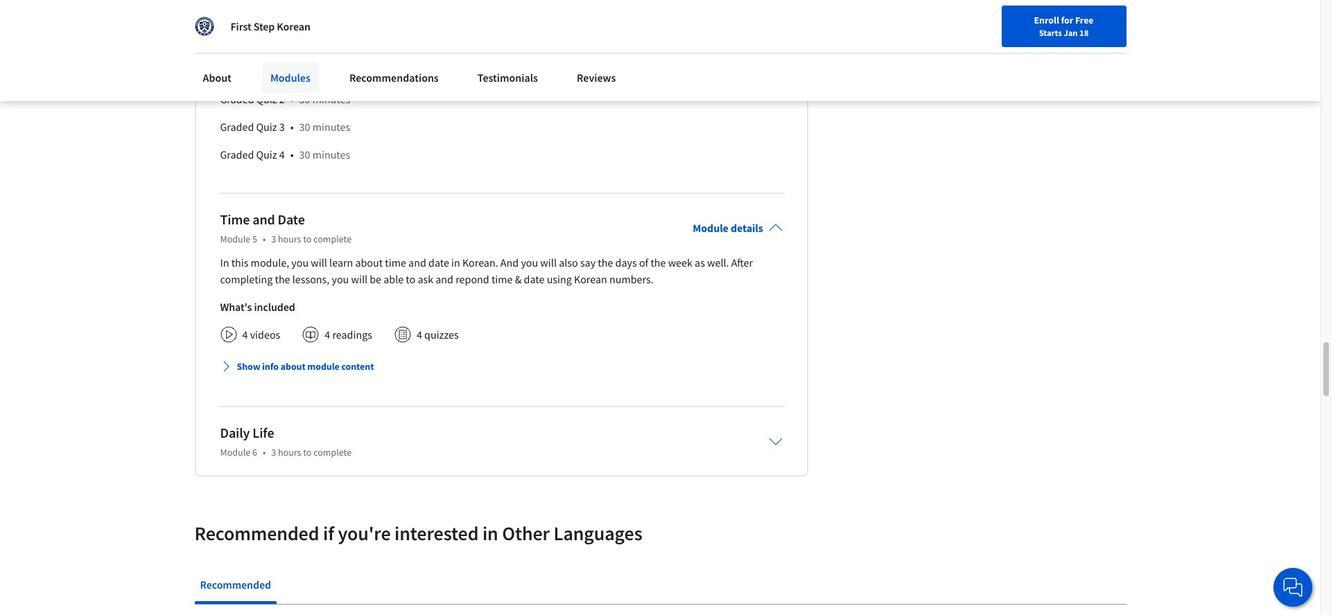 Task type: describe. For each thing, give the bounding box(es) containing it.
minutes for graded quiz 2 • 30 minutes
[[312, 92, 350, 106]]

in
[[220, 256, 229, 270]]

completing
[[220, 272, 273, 286]]

quizzes
[[424, 328, 459, 342]]

find
[[936, 16, 954, 28]]

• for graded quiz 3
[[290, 120, 294, 134]]

quiz for 2
[[256, 92, 277, 106]]

info
[[262, 360, 279, 373]]

content
[[341, 360, 374, 373]]

2 horizontal spatial will
[[540, 256, 557, 270]]

readings
[[332, 328, 372, 342]]

module inside daily life module 6 • 3 hours to complete
[[220, 446, 250, 459]]

of
[[639, 256, 648, 270]]

videos
[[250, 328, 280, 342]]

daily life module 6 • 3 hours to complete
[[220, 424, 352, 459]]

also
[[559, 256, 578, 270]]

4 for 4 readings
[[325, 328, 330, 342]]

about
[[203, 71, 232, 85]]

your
[[956, 16, 974, 28]]

as
[[695, 256, 705, 270]]

learn
[[329, 256, 353, 270]]

0 horizontal spatial korean
[[277, 19, 310, 33]]

1 horizontal spatial in
[[482, 521, 498, 546]]

step
[[254, 19, 275, 33]]

graded quiz 3 • 30 minutes
[[220, 120, 350, 134]]

&
[[515, 272, 522, 286]]

other
[[502, 521, 550, 546]]

about link
[[194, 62, 240, 93]]

lessons,
[[292, 272, 330, 286]]

graded quiz 2 • 30 minutes
[[220, 92, 350, 106]]

first
[[231, 19, 251, 33]]

0 horizontal spatial will
[[311, 256, 327, 270]]

3 inside hide info about module content region
[[279, 120, 285, 134]]

about inside the in this module, you will learn about time and date in korean. and you will also say the days of the week as well. after completing the lessons, you will be able to ask and repond time & date using korean numbers.
[[355, 256, 383, 270]]

reviews link
[[568, 62, 624, 93]]

18
[[1079, 27, 1089, 38]]

30 for 1
[[299, 64, 310, 78]]

enroll for free starts jan 18
[[1034, 14, 1094, 38]]

hours inside time and date module 5 • 3 hours to complete
[[278, 233, 301, 245]]

and
[[500, 256, 519, 270]]

module inside time and date module 5 • 3 hours to complete
[[220, 233, 250, 245]]

daily
[[220, 424, 250, 441]]

4 videos
[[242, 328, 280, 342]]

• for graded quiz 4
[[290, 147, 294, 161]]

first step korean
[[231, 19, 310, 33]]

to inside daily life module 6 • 3 hours to complete
[[303, 446, 312, 459]]

1 horizontal spatial you
[[332, 272, 349, 286]]

details
[[731, 221, 763, 235]]

to inside the in this module, you will learn about time and date in korean. and you will also say the days of the week as well. after completing the lessons, you will be able to ask and repond time & date using korean numbers.
[[406, 272, 415, 286]]

30 for 2
[[299, 92, 310, 106]]

find your new career link
[[929, 14, 1030, 31]]

reviews
[[577, 71, 616, 85]]

languages
[[554, 521, 643, 546]]

yonsei university image
[[194, 17, 214, 36]]

recommendations link
[[341, 62, 447, 93]]

4 quizzes
[[417, 328, 459, 342]]

week
[[668, 256, 693, 270]]

minutes for graded quiz 3 • 30 minutes
[[312, 120, 350, 134]]

0 horizontal spatial the
[[275, 272, 290, 286]]

testimonials
[[478, 71, 538, 85]]

english button
[[1030, 0, 1113, 45]]

well.
[[707, 256, 729, 270]]

modules
[[270, 71, 311, 85]]

this
[[231, 256, 249, 270]]

• inside time and date module 5 • 3 hours to complete
[[263, 233, 266, 245]]

1 horizontal spatial date
[[524, 272, 545, 286]]

find your new career
[[936, 16, 1023, 28]]

complete inside time and date module 5 • 3 hours to complete
[[314, 233, 352, 245]]

1
[[279, 64, 285, 78]]

life
[[253, 424, 274, 441]]

collection element
[[194, 605, 1126, 616]]

complete inside daily life module 6 • 3 hours to complete
[[314, 446, 352, 459]]

if
[[323, 521, 334, 546]]

time and date module 5 • 3 hours to complete
[[220, 211, 352, 245]]

enroll
[[1034, 14, 1059, 26]]

repond
[[456, 272, 489, 286]]

1 vertical spatial and
[[408, 256, 426, 270]]

module up well.
[[693, 221, 729, 235]]

be
[[370, 272, 381, 286]]

hours inside daily life module 6 • 3 hours to complete
[[278, 446, 301, 459]]

new
[[976, 16, 994, 28]]

career
[[996, 16, 1023, 28]]



Task type: locate. For each thing, give the bounding box(es) containing it.
0 vertical spatial 3
[[279, 120, 285, 134]]

• right 6
[[263, 446, 266, 459]]

2 quiz from the top
[[256, 92, 277, 106]]

30 up graded quiz 4 • 30 minutes
[[299, 120, 310, 134]]

1 horizontal spatial the
[[598, 256, 613, 270]]

will left be at top
[[351, 272, 367, 286]]

1 vertical spatial complete
[[314, 446, 352, 459]]

recommended button
[[194, 568, 277, 602]]

1 horizontal spatial time
[[492, 272, 513, 286]]

30 for 3
[[299, 120, 310, 134]]

30 for 4
[[299, 147, 310, 161]]

hours right 6
[[278, 446, 301, 459]]

graded for graded quiz 4
[[220, 147, 254, 161]]

2 horizontal spatial you
[[521, 256, 538, 270]]

time up able
[[385, 256, 406, 270]]

testimonials link
[[469, 62, 546, 93]]

jan
[[1064, 27, 1078, 38]]

able
[[384, 272, 404, 286]]

1 vertical spatial 3
[[271, 233, 276, 245]]

1 vertical spatial about
[[281, 360, 306, 373]]

graded quiz 4 • 30 minutes
[[220, 147, 350, 161]]

4 for 4 quizzes
[[417, 328, 422, 342]]

6
[[252, 446, 257, 459]]

minutes up graded quiz 4 • 30 minutes
[[312, 120, 350, 134]]

1 vertical spatial date
[[524, 272, 545, 286]]

time
[[220, 211, 250, 228]]

1 vertical spatial hours
[[278, 446, 301, 459]]

the down module, on the top of page
[[275, 272, 290, 286]]

4 graded from the top
[[220, 147, 254, 161]]

2 horizontal spatial the
[[651, 256, 666, 270]]

1 vertical spatial recommended
[[200, 578, 271, 592]]

minutes for graded quiz 4 • 30 minutes
[[312, 147, 350, 161]]

in up repond
[[451, 256, 460, 270]]

0 vertical spatial in
[[451, 256, 460, 270]]

4 quiz from the top
[[256, 147, 277, 161]]

0 vertical spatial date
[[428, 256, 449, 270]]

4 left the videos
[[242, 328, 248, 342]]

4 readings
[[325, 328, 372, 342]]

chat with us image
[[1282, 577, 1304, 599]]

in this module, you will learn about time and date in korean. and you will also say the days of the week as well. after completing the lessons, you will be able to ask and repond time & date using korean numbers.
[[220, 256, 753, 286]]

0 vertical spatial complete
[[314, 233, 352, 245]]

complete
[[314, 233, 352, 245], [314, 446, 352, 459]]

2 vertical spatial 3
[[271, 446, 276, 459]]

graded for graded quiz 3
[[220, 120, 254, 134]]

you're
[[338, 521, 391, 546]]

3
[[279, 120, 285, 134], [271, 233, 276, 245], [271, 446, 276, 459]]

you right the and
[[521, 256, 538, 270]]

date right &
[[524, 272, 545, 286]]

• right 2
[[290, 92, 294, 106]]

0 vertical spatial korean
[[277, 19, 310, 33]]

korean.
[[462, 256, 498, 270]]

to inside time and date module 5 • 3 hours to complete
[[303, 233, 312, 245]]

quiz for 3
[[256, 120, 277, 134]]

4 inside hide info about module content region
[[279, 147, 285, 161]]

graded for graded quiz 1
[[220, 64, 254, 78]]

time
[[385, 256, 406, 270], [492, 272, 513, 286]]

module,
[[251, 256, 289, 270]]

what's included
[[220, 300, 295, 314]]

and inside time and date module 5 • 3 hours to complete
[[252, 211, 275, 228]]

module left 6
[[220, 446, 250, 459]]

quiz left 1 at top
[[256, 64, 277, 78]]

will
[[311, 256, 327, 270], [540, 256, 557, 270], [351, 272, 367, 286]]

you
[[291, 256, 309, 270], [521, 256, 538, 270], [332, 272, 349, 286]]

30 down graded quiz 3 • 30 minutes
[[299, 147, 310, 161]]

module left 5
[[220, 233, 250, 245]]

1 vertical spatial to
[[406, 272, 415, 286]]

time left &
[[492, 272, 513, 286]]

1 complete from the top
[[314, 233, 352, 245]]

0 vertical spatial to
[[303, 233, 312, 245]]

3 quiz from the top
[[256, 120, 277, 134]]

• right 1 at top
[[290, 64, 294, 78]]

date
[[278, 211, 305, 228]]

30 right 2
[[299, 92, 310, 106]]

4 left quizzes
[[417, 328, 422, 342]]

about up be at top
[[355, 256, 383, 270]]

3 right 5
[[271, 233, 276, 245]]

the right the of
[[651, 256, 666, 270]]

minutes
[[312, 64, 350, 78], [312, 92, 350, 106], [312, 120, 350, 134], [312, 147, 350, 161]]

3 minutes from the top
[[312, 120, 350, 134]]

will up lessons,
[[311, 256, 327, 270]]

and up ask on the left top of the page
[[408, 256, 426, 270]]

the right 'say'
[[598, 256, 613, 270]]

0 horizontal spatial date
[[428, 256, 449, 270]]

recommendations
[[349, 71, 439, 85]]

2 complete from the top
[[314, 446, 352, 459]]

modules link
[[262, 62, 319, 93]]

free
[[1075, 14, 1094, 26]]

0 vertical spatial about
[[355, 256, 383, 270]]

show info about module content button
[[215, 354, 380, 379]]

recommended for recommended if you're interested in other languages
[[194, 521, 319, 546]]

quiz down graded quiz 3 • 30 minutes
[[256, 147, 277, 161]]

in inside the in this module, you will learn about time and date in korean. and you will also say the days of the week as well. after completing the lessons, you will be able to ask and repond time & date using korean numbers.
[[451, 256, 460, 270]]

1 horizontal spatial korean
[[574, 272, 607, 286]]

3 30 from the top
[[299, 120, 310, 134]]

1 vertical spatial korean
[[574, 272, 607, 286]]

will up using
[[540, 256, 557, 270]]

0 vertical spatial and
[[252, 211, 275, 228]]

4 down graded quiz 3 • 30 minutes
[[279, 147, 285, 161]]

show info about module content
[[237, 360, 374, 373]]

2 vertical spatial and
[[436, 272, 453, 286]]

in
[[451, 256, 460, 270], [482, 521, 498, 546]]

0 vertical spatial recommended
[[194, 521, 319, 546]]

• down graded quiz 3 • 30 minutes
[[290, 147, 294, 161]]

say
[[580, 256, 596, 270]]

quiz left 2
[[256, 92, 277, 106]]

interested
[[394, 521, 479, 546]]

to left ask on the left top of the page
[[406, 272, 415, 286]]

1 horizontal spatial about
[[355, 256, 383, 270]]

recommended for recommended
[[200, 578, 271, 592]]

days
[[615, 256, 637, 270]]

korean right the step
[[277, 19, 310, 33]]

3 inside daily life module 6 • 3 hours to complete
[[271, 446, 276, 459]]

minutes right 2
[[312, 92, 350, 106]]

show
[[237, 360, 260, 373]]

module
[[307, 360, 340, 373]]

30 right 1 at top
[[299, 64, 310, 78]]

you down learn
[[332, 272, 349, 286]]

graded quiz 1 • 30 minutes
[[220, 64, 350, 78]]

quiz for 4
[[256, 147, 277, 161]]

1 vertical spatial time
[[492, 272, 513, 286]]

and right ask on the left top of the page
[[436, 272, 453, 286]]

1 horizontal spatial will
[[351, 272, 367, 286]]

starts
[[1039, 27, 1062, 38]]

you up lessons,
[[291, 256, 309, 270]]

1 hours from the top
[[278, 233, 301, 245]]

using
[[547, 272, 572, 286]]

0 horizontal spatial time
[[385, 256, 406, 270]]

1 minutes from the top
[[312, 64, 350, 78]]

for
[[1061, 14, 1073, 26]]

about
[[355, 256, 383, 270], [281, 360, 306, 373]]

3 graded from the top
[[220, 120, 254, 134]]

recommended if you're interested in other languages
[[194, 521, 643, 546]]

minutes down graded quiz 3 • 30 minutes
[[312, 147, 350, 161]]

quiz for 1
[[256, 64, 277, 78]]

recommended
[[194, 521, 319, 546], [200, 578, 271, 592]]

and
[[252, 211, 275, 228], [408, 256, 426, 270], [436, 272, 453, 286]]

4 for 4 videos
[[242, 328, 248, 342]]

2 30 from the top
[[299, 92, 310, 106]]

numbers.
[[609, 272, 654, 286]]

english
[[1055, 16, 1089, 29]]

• right 5
[[263, 233, 266, 245]]

1 horizontal spatial and
[[408, 256, 426, 270]]

• up graded quiz 4 • 30 minutes
[[290, 120, 294, 134]]

minutes for graded quiz 1 • 30 minutes
[[312, 64, 350, 78]]

2 graded from the top
[[220, 92, 254, 106]]

minutes right "modules"
[[312, 64, 350, 78]]

date up ask on the left top of the page
[[428, 256, 449, 270]]

graded for graded quiz 2
[[220, 92, 254, 106]]

1 30 from the top
[[299, 64, 310, 78]]

0 horizontal spatial in
[[451, 256, 460, 270]]

1 graded from the top
[[220, 64, 254, 78]]

the
[[598, 256, 613, 270], [651, 256, 666, 270], [275, 272, 290, 286]]

3 right 6
[[271, 446, 276, 459]]

0 horizontal spatial and
[[252, 211, 275, 228]]

about inside dropdown button
[[281, 360, 306, 373]]

2 hours from the top
[[278, 446, 301, 459]]

date
[[428, 256, 449, 270], [524, 272, 545, 286]]

korean down 'say'
[[574, 272, 607, 286]]

ask
[[418, 272, 433, 286]]

• for graded quiz 1
[[290, 64, 294, 78]]

hours
[[278, 233, 301, 245], [278, 446, 301, 459]]

hide info about module content region
[[220, 0, 783, 174]]

None search field
[[198, 9, 530, 36]]

2
[[279, 92, 285, 106]]

in left other
[[482, 521, 498, 546]]

about right the info at left bottom
[[281, 360, 306, 373]]

to
[[303, 233, 312, 245], [406, 272, 415, 286], [303, 446, 312, 459]]

to right 6
[[303, 446, 312, 459]]

quiz up graded quiz 4 • 30 minutes
[[256, 120, 277, 134]]

included
[[254, 300, 295, 314]]

0 vertical spatial time
[[385, 256, 406, 270]]

recommended inside button
[[200, 578, 271, 592]]

2 minutes from the top
[[312, 92, 350, 106]]

4
[[279, 147, 285, 161], [242, 328, 248, 342], [325, 328, 330, 342], [417, 328, 422, 342]]

4 minutes from the top
[[312, 147, 350, 161]]

3 down 2
[[279, 120, 285, 134]]

• inside daily life module 6 • 3 hours to complete
[[263, 446, 266, 459]]

korean inside the in this module, you will learn about time and date in korean. and you will also say the days of the week as well. after completing the lessons, you will be able to ask and repond time & date using korean numbers.
[[574, 272, 607, 286]]

what's
[[220, 300, 252, 314]]

module
[[693, 221, 729, 235], [220, 233, 250, 245], [220, 446, 250, 459]]

quiz
[[256, 64, 277, 78], [256, 92, 277, 106], [256, 120, 277, 134], [256, 147, 277, 161]]

5
[[252, 233, 257, 245]]

0 horizontal spatial you
[[291, 256, 309, 270]]

2 vertical spatial to
[[303, 446, 312, 459]]

and up 5
[[252, 211, 275, 228]]

4 left readings
[[325, 328, 330, 342]]

module details
[[693, 221, 763, 235]]

korean
[[277, 19, 310, 33], [574, 272, 607, 286]]

0 vertical spatial hours
[[278, 233, 301, 245]]

30
[[299, 64, 310, 78], [299, 92, 310, 106], [299, 120, 310, 134], [299, 147, 310, 161]]

1 vertical spatial in
[[482, 521, 498, 546]]

2 horizontal spatial and
[[436, 272, 453, 286]]

• for graded quiz 2
[[290, 92, 294, 106]]

4 30 from the top
[[299, 147, 310, 161]]

0 horizontal spatial about
[[281, 360, 306, 373]]

after
[[731, 256, 753, 270]]

3 inside time and date module 5 • 3 hours to complete
[[271, 233, 276, 245]]

to down date on the top left of the page
[[303, 233, 312, 245]]

1 quiz from the top
[[256, 64, 277, 78]]

hours down date on the top left of the page
[[278, 233, 301, 245]]



Task type: vqa. For each thing, say whether or not it's contained in the screenshot.
expand your curriculum and empower your faculty
no



